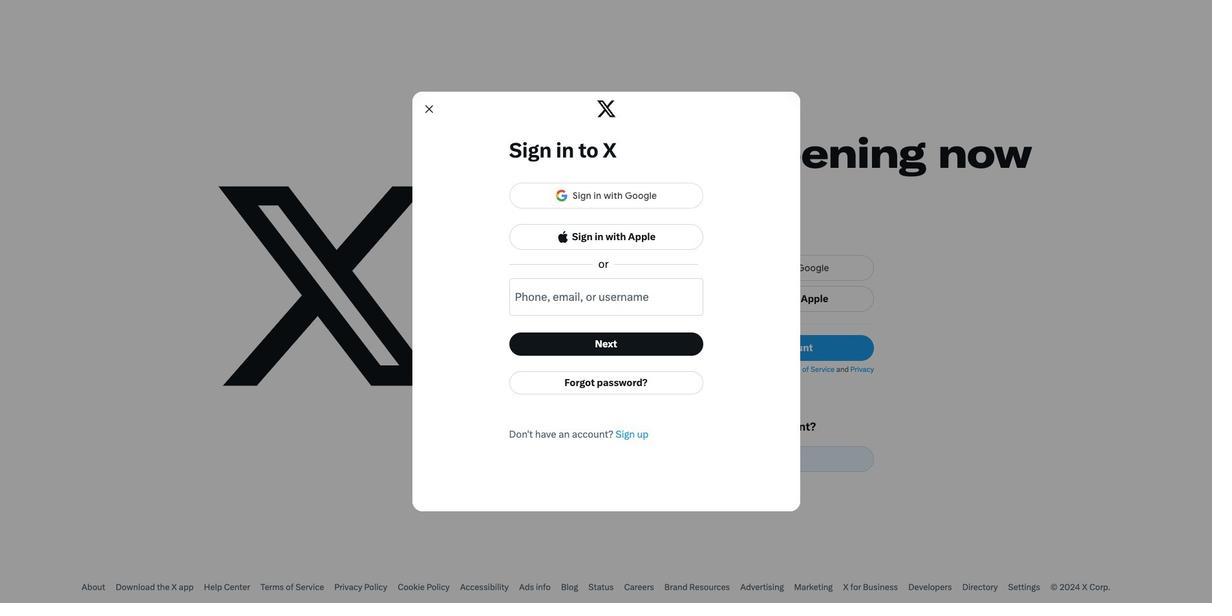 Task type: vqa. For each thing, say whether or not it's contained in the screenshot.
dialog
yes



Task type: locate. For each thing, give the bounding box(es) containing it.
group
[[0, 0, 1212, 604], [412, 92, 800, 512]]

dialog
[[0, 0, 1212, 604]]

None text field
[[515, 297, 697, 310]]

x image
[[596, 92, 617, 126]]

x image
[[597, 101, 616, 117]]



Task type: describe. For each thing, give the bounding box(es) containing it.
footer navigation
[[0, 573, 1203, 604]]



